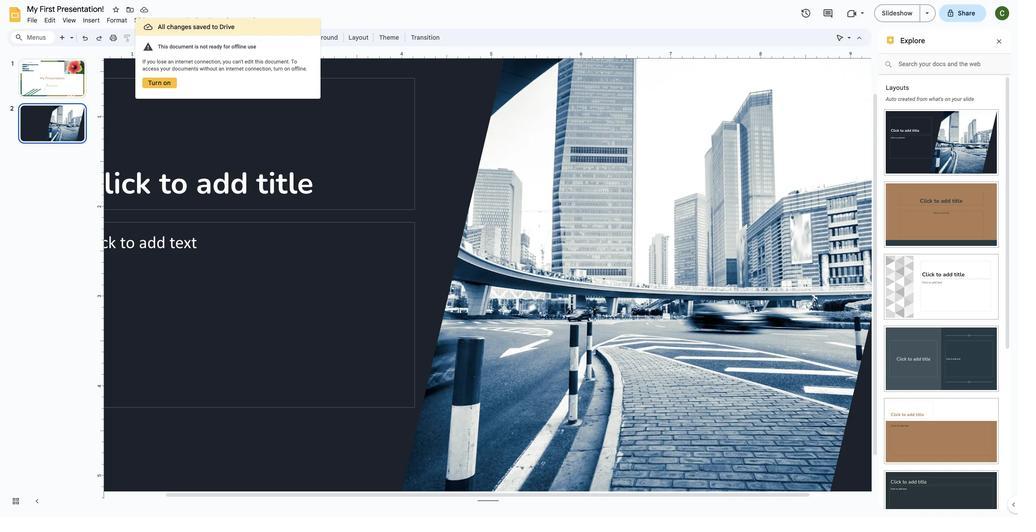 Task type: vqa. For each thing, say whether or not it's contained in the screenshot.
THE ON to the top
yes



Task type: describe. For each thing, give the bounding box(es) containing it.
for
[[223, 44, 230, 50]]

Rename text field
[[24, 4, 109, 14]]

0 horizontal spatial connection,
[[194, 59, 222, 65]]

insert
[[83, 16, 100, 24]]

transition
[[411, 34, 440, 41]]

turn on button
[[142, 78, 177, 88]]

drive
[[220, 23, 235, 31]]

0 vertical spatial an
[[168, 59, 174, 65]]

changes
[[167, 23, 192, 31]]

background
[[303, 34, 338, 41]]

all changes saved to drive
[[158, 23, 235, 31]]

layouts grid
[[879, 103, 1004, 517]]

menu bar banner
[[0, 0, 1019, 517]]

explore
[[901, 37, 926, 45]]

turn
[[148, 79, 162, 87]]

on inside "if you lose an internet connection, you can't edit this document. to access your documents without an internet connection, turn on offline."
[[284, 66, 290, 72]]

format menu item
[[103, 15, 131, 26]]

if you lose an internet connection, you can't edit this document. to access your documents without an internet connection, turn on offline.
[[142, 59, 307, 72]]

use
[[248, 44, 256, 50]]

transition button
[[407, 31, 444, 44]]

on inside layouts auto created from what's on your slide
[[945, 96, 951, 102]]

theme button
[[375, 31, 403, 44]]

slide
[[134, 16, 148, 24]]

documents
[[172, 66, 198, 72]]

without
[[200, 66, 217, 72]]

edit
[[44, 16, 56, 24]]

turn on
[[148, 79, 171, 87]]

saved
[[193, 23, 210, 31]]

0 horizontal spatial internet
[[175, 59, 193, 65]]

layouts
[[886, 84, 909, 92]]

1 horizontal spatial internet
[[226, 66, 244, 72]]

lose
[[157, 59, 167, 65]]

layout button
[[346, 31, 371, 44]]

arrange menu item
[[152, 15, 182, 26]]

main toolbar
[[55, 31, 444, 44]]

Menus field
[[11, 31, 55, 44]]

slideshow button
[[875, 4, 920, 22]]

layouts element
[[879, 75, 1004, 517]]

access
[[142, 66, 159, 72]]

to
[[291, 59, 297, 65]]

is
[[195, 44, 199, 50]]



Task type: locate. For each thing, give the bounding box(es) containing it.
share
[[958, 9, 976, 17]]

view menu item
[[59, 15, 80, 26]]

view
[[63, 16, 76, 24]]

to
[[212, 23, 218, 31]]

2 you from the left
[[223, 59, 231, 65]]

live pointer settings image
[[846, 32, 851, 35]]

2 horizontal spatial on
[[945, 96, 951, 102]]

1 vertical spatial internet
[[226, 66, 244, 72]]

auto
[[886, 96, 897, 102]]

your left slide
[[952, 96, 962, 102]]

this
[[158, 44, 168, 50]]

your inside layouts auto created from what's on your slide
[[952, 96, 962, 102]]

insert menu item
[[80, 15, 103, 26]]

1 horizontal spatial your
[[952, 96, 962, 102]]

an right lose
[[168, 59, 174, 65]]

1 horizontal spatial you
[[223, 59, 231, 65]]

Search your docs and the web text field
[[879, 54, 1011, 75]]

connection,
[[194, 59, 222, 65], [245, 66, 272, 72]]

connection, down 'this'
[[245, 66, 272, 72]]

0 horizontal spatial you
[[147, 59, 155, 65]]

menu bar containing file
[[24, 11, 263, 26]]

ready
[[209, 44, 222, 50]]

start slideshow (⌘+enter) image
[[926, 12, 929, 14]]

background button
[[299, 31, 342, 44]]

internet
[[175, 59, 193, 65], [226, 66, 244, 72]]

offline
[[232, 44, 246, 50]]

internet down can't
[[226, 66, 244, 72]]

created
[[898, 96, 916, 102]]

navigation inside explore application
[[0, 50, 97, 517]]

1 horizontal spatial on
[[284, 66, 290, 72]]

menu bar
[[24, 11, 263, 26]]

on
[[284, 66, 290, 72], [163, 79, 171, 87], [945, 96, 951, 102]]

edit
[[245, 59, 254, 65]]

arrange
[[155, 16, 179, 24]]

1 you from the left
[[147, 59, 155, 65]]

not
[[200, 44, 208, 50]]

2 vertical spatial on
[[945, 96, 951, 102]]

0 vertical spatial your
[[160, 66, 171, 72]]

you left can't
[[223, 59, 231, 65]]

0 horizontal spatial your
[[160, 66, 171, 72]]

this document is not ready for offline use
[[158, 44, 256, 50]]

new slide with layout image
[[68, 32, 74, 35]]

1 horizontal spatial an
[[219, 66, 224, 72]]

layouts auto created from what's on your slide
[[886, 84, 974, 102]]

turn
[[274, 66, 283, 72]]

document
[[169, 44, 193, 50]]

internet up documents
[[175, 59, 193, 65]]

edit menu item
[[41, 15, 59, 26]]

layout
[[349, 34, 369, 41]]

Star checkbox
[[110, 4, 122, 16]]

an right "without"
[[219, 66, 224, 72]]

1 horizontal spatial connection,
[[245, 66, 272, 72]]

your
[[160, 66, 171, 72], [952, 96, 962, 102]]

share button
[[939, 4, 987, 22]]

your down lose
[[160, 66, 171, 72]]

you up access
[[147, 59, 155, 65]]

your inside "if you lose an internet connection, you can't edit this document. to access your documents without an internet connection, turn on offline."
[[160, 66, 171, 72]]

1 vertical spatial connection,
[[245, 66, 272, 72]]

on inside button
[[163, 79, 171, 87]]

file
[[27, 16, 37, 24]]

offline.
[[292, 66, 307, 72]]

an
[[168, 59, 174, 65], [219, 66, 224, 72]]

1 vertical spatial your
[[952, 96, 962, 102]]

document.
[[265, 59, 290, 65]]

slide menu item
[[131, 15, 152, 26]]

file menu item
[[24, 15, 41, 26]]

connection, up "without"
[[194, 59, 222, 65]]

1 vertical spatial an
[[219, 66, 224, 72]]

0 vertical spatial internet
[[175, 59, 193, 65]]

you
[[147, 59, 155, 65], [223, 59, 231, 65]]

1 vertical spatial on
[[163, 79, 171, 87]]

explore section
[[879, 29, 1011, 517]]

can't
[[233, 59, 244, 65]]

navigation
[[0, 50, 97, 517]]

all
[[158, 23, 165, 31]]

slideshow
[[882, 9, 913, 17]]

format
[[107, 16, 127, 24]]

0 horizontal spatial on
[[163, 79, 171, 87]]

this
[[255, 59, 264, 65]]

0 horizontal spatial an
[[168, 59, 174, 65]]

what's
[[929, 96, 944, 102]]

mode and view toolbar
[[833, 29, 867, 46]]

menu bar inside menu bar banner
[[24, 11, 263, 26]]

slide
[[964, 96, 974, 102]]

layouts heading
[[886, 84, 909, 92]]

0 vertical spatial on
[[284, 66, 290, 72]]

explore application
[[0, 0, 1019, 517]]

from
[[917, 96, 928, 102]]

theme
[[379, 34, 399, 41]]

0 vertical spatial connection,
[[194, 59, 222, 65]]

if
[[142, 59, 146, 65]]



